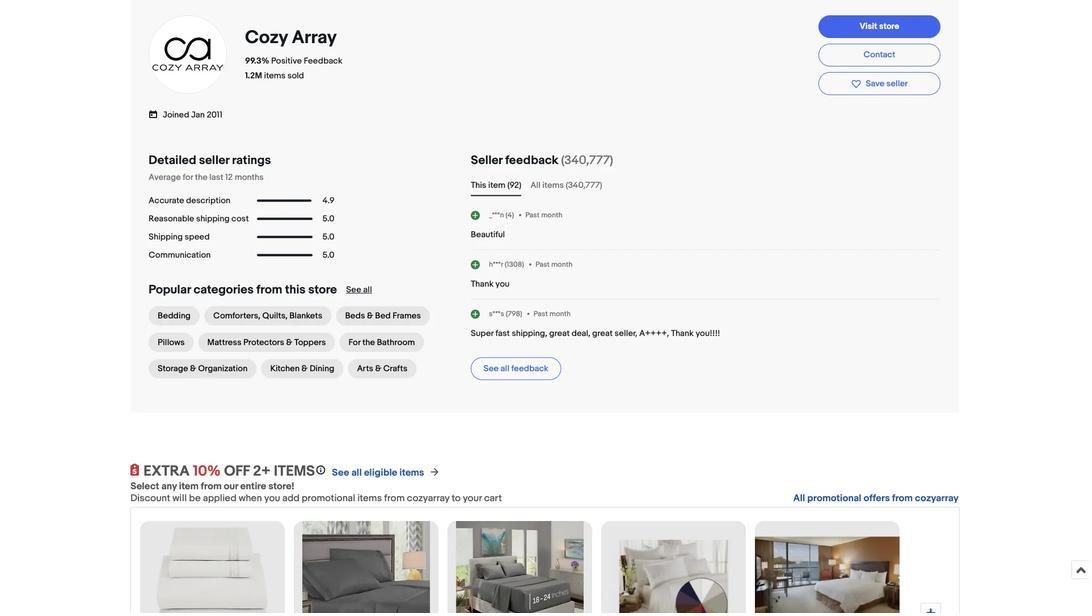Task type: locate. For each thing, give the bounding box(es) containing it.
seller inside button
[[887, 79, 909, 89]]

past for super fast shipping, great deal, great seller, a++++, thank you!!!!
[[534, 310, 548, 318]]

you
[[496, 279, 510, 290], [264, 493, 280, 504]]

items inside 99.3% positive feedback 1.2m items sold
[[264, 71, 286, 81]]

1 cozyarray from the left
[[407, 493, 450, 504]]

(92)
[[508, 181, 522, 191]]

quilts,
[[262, 311, 288, 321]]

items down positive
[[264, 71, 286, 81]]

promotional right add
[[302, 493, 356, 504]]

past month
[[526, 211, 563, 220], [536, 260, 573, 269], [534, 310, 571, 318]]

our
[[224, 481, 238, 493]]

from left the this
[[257, 283, 282, 298]]

all up beds
[[363, 285, 372, 295]]

storage & organization link
[[149, 359, 257, 379]]

1 horizontal spatial the
[[363, 338, 375, 348]]

great left deal,
[[550, 329, 570, 339]]

& right arts
[[376, 364, 382, 374]]

& for arts & crafts
[[376, 364, 382, 374]]

comforters, quilts, blankets link
[[204, 307, 332, 326]]

you inside select any item from our entire store! discount will be applied when you add promotional items from cozyarray to your cart
[[264, 493, 280, 504]]

2 vertical spatial past
[[534, 310, 548, 318]]

all inside tab list
[[531, 181, 541, 191]]

popular
[[149, 283, 191, 298]]

1 vertical spatial item
[[179, 481, 199, 493]]

comforters, quilts, blankets
[[213, 311, 323, 321]]

past right (4)
[[526, 211, 540, 220]]

month up super fast shipping, great deal, great seller, a++++, thank you!!!!
[[550, 310, 571, 318]]

promotional left offers
[[808, 493, 862, 504]]

0 vertical spatial all
[[531, 181, 541, 191]]

1 5.0 from the top
[[323, 214, 335, 224]]

accurate
[[149, 196, 184, 206]]

month for fast
[[550, 310, 571, 318]]

past month up shipping,
[[534, 310, 571, 318]]

1 vertical spatial all
[[794, 493, 806, 504]]

0 horizontal spatial seller
[[199, 153, 230, 168]]

seller for detailed
[[199, 153, 230, 168]]

(340,777) for seller feedback (340,777)
[[562, 153, 614, 168]]

item inside tab list
[[489, 181, 506, 191]]

feedback
[[506, 153, 559, 168], [512, 364, 549, 374]]

you down h***r (1308) at left top
[[496, 279, 510, 290]]

text__icon wrapper image
[[149, 109, 163, 119]]

mattress
[[208, 338, 242, 348]]

1 vertical spatial all
[[501, 364, 510, 374]]

all
[[531, 181, 541, 191], [794, 493, 806, 504]]

cozy array
[[245, 27, 336, 49]]

0 horizontal spatial cozyarray
[[407, 493, 450, 504]]

0 vertical spatial month
[[542, 211, 563, 220]]

see for see all eligible items
[[332, 467, 349, 479]]

seller up last
[[199, 153, 230, 168]]

seller feedback (340,777)
[[471, 153, 614, 168]]

(340,777) up "all items (340,777)"
[[562, 153, 614, 168]]

item right any
[[179, 481, 199, 493]]

h***r (1308)
[[489, 260, 524, 269]]

see all feedback link
[[471, 358, 562, 380]]

&
[[367, 311, 373, 321], [286, 338, 293, 348], [190, 364, 196, 374], [302, 364, 308, 374], [376, 364, 382, 374]]

item inside select any item from our entire store! discount will be applied when you add promotional items from cozyarray to your cart
[[179, 481, 199, 493]]

you!!!!
[[696, 329, 721, 339]]

see up beds
[[346, 285, 362, 295]]

average for the last 12 months
[[149, 173, 264, 183]]

1 horizontal spatial thank
[[671, 329, 694, 339]]

past up shipping,
[[534, 310, 548, 318]]

comforters,
[[213, 311, 261, 321]]

store
[[880, 22, 900, 32], [308, 283, 337, 298]]

deal,
[[572, 329, 591, 339]]

2 horizontal spatial all
[[501, 364, 510, 374]]

see
[[346, 285, 362, 295], [484, 364, 499, 374], [332, 467, 349, 479]]

all promotional offers from cozyarray
[[794, 493, 959, 504]]

0 vertical spatial you
[[496, 279, 510, 290]]

tab list
[[471, 179, 941, 192]]

0 vertical spatial (340,777)
[[562, 153, 614, 168]]

beds & bed frames
[[345, 311, 421, 321]]

discount
[[131, 493, 170, 504]]

thank you
[[471, 279, 510, 290]]

applied
[[203, 493, 237, 504]]

dining
[[310, 364, 335, 374]]

2 vertical spatial see
[[332, 467, 349, 479]]

1 horizontal spatial cozyarray
[[916, 493, 959, 504]]

2 vertical spatial month
[[550, 310, 571, 318]]

all down fast
[[501, 364, 510, 374]]

storage & organization
[[158, 364, 248, 374]]

0 vertical spatial past
[[526, 211, 540, 220]]

communication
[[149, 250, 211, 261]]

1 vertical spatial seller
[[199, 153, 230, 168]]

feedback down shipping,
[[512, 364, 549, 374]]

bed
[[375, 311, 391, 321]]

toppers
[[294, 338, 326, 348]]

& left toppers
[[286, 338, 293, 348]]

save seller button
[[819, 72, 941, 95]]

2 vertical spatial 5.0
[[323, 250, 335, 261]]

2 vertical spatial all
[[352, 467, 362, 479]]

save seller
[[867, 79, 909, 89]]

& for beds & bed frames
[[367, 311, 373, 321]]

99.3% positive feedback 1.2m items sold
[[245, 56, 343, 81]]

month for you
[[552, 260, 573, 269]]

1 horizontal spatial great
[[593, 329, 613, 339]]

visit
[[860, 22, 878, 32]]

cozy
[[245, 27, 288, 49]]

1 vertical spatial (340,777)
[[566, 181, 603, 191]]

thank
[[471, 279, 494, 290], [671, 329, 694, 339]]

0 vertical spatial all
[[363, 285, 372, 295]]

0 vertical spatial store
[[880, 22, 900, 32]]

1 vertical spatial month
[[552, 260, 573, 269]]

month down "all items (340,777)"
[[542, 211, 563, 220]]

1 horizontal spatial seller
[[887, 79, 909, 89]]

past month right (4)
[[526, 211, 563, 220]]

2 5.0 from the top
[[323, 232, 335, 242]]

thank left you!!!!
[[671, 329, 694, 339]]

1 promotional from the left
[[302, 493, 356, 504]]

for
[[183, 173, 193, 183]]

0 vertical spatial seller
[[887, 79, 909, 89]]

& left dining
[[302, 364, 308, 374]]

store right visit
[[880, 22, 900, 32]]

contact link
[[819, 44, 941, 67]]

jan
[[191, 110, 205, 120]]

all left eligible
[[352, 467, 362, 479]]

0 vertical spatial item
[[489, 181, 506, 191]]

from right offers
[[893, 493, 914, 504]]

0 vertical spatial 5.0
[[323, 214, 335, 224]]

pillows link
[[149, 333, 194, 352]]

item left (92)
[[489, 181, 506, 191]]

thank down h***r
[[471, 279, 494, 290]]

for the bathroom link
[[340, 333, 424, 352]]

feedback
[[304, 56, 343, 66]]

0 horizontal spatial great
[[550, 329, 570, 339]]

joined
[[163, 110, 189, 120]]

0 horizontal spatial all
[[531, 181, 541, 191]]

store right the this
[[308, 283, 337, 298]]

all
[[363, 285, 372, 295], [501, 364, 510, 374], [352, 467, 362, 479]]

positive
[[271, 56, 302, 66]]

promotional
[[302, 493, 356, 504], [808, 493, 862, 504]]

protectors
[[244, 338, 284, 348]]

any
[[161, 481, 177, 493]]

0 horizontal spatial promotional
[[302, 493, 356, 504]]

bedding
[[158, 311, 191, 321]]

bedding link
[[149, 307, 200, 326]]

seller right save
[[887, 79, 909, 89]]

1 horizontal spatial promotional
[[808, 493, 862, 504]]

see all feedback
[[484, 364, 549, 374]]

items down seller feedback (340,777)
[[543, 181, 564, 191]]

0 vertical spatial the
[[195, 173, 208, 183]]

all for all promotional offers from cozyarray
[[794, 493, 806, 504]]

mattress protectors  & toppers
[[208, 338, 326, 348]]

0 horizontal spatial thank
[[471, 279, 494, 290]]

1 vertical spatial you
[[264, 493, 280, 504]]

joined jan 2011
[[163, 110, 223, 120]]

1 vertical spatial past
[[536, 260, 550, 269]]

3 5.0 from the top
[[323, 250, 335, 261]]

see down super
[[484, 364, 499, 374]]

a++++,
[[640, 329, 670, 339]]

store inside "link"
[[880, 22, 900, 32]]

see all eligible items
[[332, 467, 424, 479]]

past month right (1308)
[[536, 260, 573, 269]]

cozy array image
[[148, 15, 228, 95]]

cozyarray inside select any item from our entire store! discount will be applied when you add promotional items from cozyarray to your cart
[[407, 493, 450, 504]]

2 great from the left
[[593, 329, 613, 339]]

shipping speed
[[149, 232, 210, 242]]

1 horizontal spatial all
[[794, 493, 806, 504]]

for the bathroom
[[349, 338, 415, 348]]

2 vertical spatial past month
[[534, 310, 571, 318]]

tab list containing this item (92)
[[471, 179, 941, 192]]

1 vertical spatial see
[[484, 364, 499, 374]]

cart
[[484, 493, 502, 504]]

items down see all eligible items
[[358, 493, 382, 504]]

0 vertical spatial see
[[346, 285, 362, 295]]

0 horizontal spatial store
[[308, 283, 337, 298]]

month right (1308)
[[552, 260, 573, 269]]

great right deal,
[[593, 329, 613, 339]]

99.3%
[[245, 56, 269, 66]]

mattress protectors  & toppers link
[[198, 333, 335, 352]]

2 promotional from the left
[[808, 493, 862, 504]]

off
[[224, 463, 250, 481]]

& right storage
[[190, 364, 196, 374]]

1 horizontal spatial all
[[363, 285, 372, 295]]

1 horizontal spatial store
[[880, 22, 900, 32]]

(340,777) down seller feedback (340,777)
[[566, 181, 603, 191]]

save
[[867, 79, 885, 89]]

you left add
[[264, 493, 280, 504]]

1 vertical spatial 5.0
[[323, 232, 335, 242]]

great
[[550, 329, 570, 339], [593, 329, 613, 339]]

feedback up (92)
[[506, 153, 559, 168]]

1 horizontal spatial item
[[489, 181, 506, 191]]

(340,777)
[[562, 153, 614, 168], [566, 181, 603, 191]]

all for see all
[[363, 285, 372, 295]]

detailed
[[149, 153, 196, 168]]

blankets
[[290, 311, 323, 321]]

pillows
[[158, 338, 185, 348]]

0 horizontal spatial all
[[352, 467, 362, 479]]

contact
[[864, 50, 896, 60]]

organization
[[198, 364, 248, 374]]

past right (1308)
[[536, 260, 550, 269]]

super fast shipping, great deal, great seller, a++++, thank you!!!!
[[471, 329, 721, 339]]

0 vertical spatial past month
[[526, 211, 563, 220]]

select
[[131, 481, 159, 493]]

& left bed at the bottom of the page
[[367, 311, 373, 321]]

months
[[235, 173, 264, 183]]

1 vertical spatial past month
[[536, 260, 573, 269]]

0 horizontal spatial you
[[264, 493, 280, 504]]

0 horizontal spatial item
[[179, 481, 199, 493]]

5.0
[[323, 214, 335, 224], [323, 232, 335, 242], [323, 250, 335, 261]]

see up select any item from our entire store! discount will be applied when you add promotional items from cozyarray to your cart
[[332, 467, 349, 479]]

will
[[173, 493, 187, 504]]

1 vertical spatial the
[[363, 338, 375, 348]]



Task type: describe. For each thing, give the bounding box(es) containing it.
beautiful
[[471, 230, 505, 240]]

1 great from the left
[[550, 329, 570, 339]]

all for all items (340,777)
[[531, 181, 541, 191]]

from down eligible
[[384, 493, 405, 504]]

eligible
[[364, 467, 398, 479]]

kitchen
[[270, 364, 300, 374]]

be
[[189, 493, 201, 504]]

average
[[149, 173, 181, 183]]

this
[[285, 283, 306, 298]]

_***n (4)
[[489, 211, 514, 220]]

past month for beautiful
[[526, 211, 563, 220]]

0 vertical spatial feedback
[[506, 153, 559, 168]]

description
[[186, 196, 231, 206]]

from left our
[[201, 481, 222, 493]]

all for see all feedback
[[501, 364, 510, 374]]

promotional inside select any item from our entire store! discount will be applied when you add promotional items from cozyarray to your cart
[[302, 493, 356, 504]]

arts & crafts
[[357, 364, 408, 374]]

cost
[[232, 214, 249, 224]]

add
[[283, 493, 300, 504]]

0 vertical spatial thank
[[471, 279, 494, 290]]

kitchen & dining link
[[261, 359, 344, 379]]

super
[[471, 329, 494, 339]]

s***s (798)
[[489, 310, 523, 318]]

1 horizontal spatial you
[[496, 279, 510, 290]]

shipping
[[196, 214, 230, 224]]

kitchen & dining
[[270, 364, 335, 374]]

10%
[[193, 463, 221, 481]]

cozy array link
[[245, 27, 340, 49]]

past month for thank you
[[536, 260, 573, 269]]

entire
[[240, 481, 266, 493]]

frames
[[393, 311, 421, 321]]

shipping,
[[512, 329, 548, 339]]

2+
[[253, 463, 271, 481]]

all items (340,777)
[[531, 181, 603, 191]]

past month for super fast shipping, great deal, great seller, a++++, thank you!!!!
[[534, 310, 571, 318]]

(1308)
[[505, 260, 524, 269]]

detailed seller ratings
[[149, 153, 271, 168]]

1.2m
[[245, 71, 262, 81]]

see all link
[[346, 285, 372, 295]]

popular categories from this store
[[149, 283, 337, 298]]

1 vertical spatial thank
[[671, 329, 694, 339]]

past for beautiful
[[526, 211, 540, 220]]

bathroom
[[377, 338, 415, 348]]

& for kitchen & dining
[[302, 364, 308, 374]]

all for see all eligible items
[[352, 467, 362, 479]]

5.0 for speed
[[323, 232, 335, 242]]

(798)
[[506, 310, 523, 318]]

items inside tab list
[[543, 181, 564, 191]]

this
[[471, 181, 487, 191]]

0 horizontal spatial the
[[195, 173, 208, 183]]

1 vertical spatial feedback
[[512, 364, 549, 374]]

when
[[239, 493, 262, 504]]

select any item from our entire store! discount will be applied when you add promotional items from cozyarray to your cart
[[131, 481, 502, 504]]

sold
[[288, 71, 304, 81]]

2011
[[207, 110, 223, 120]]

2 cozyarray from the left
[[916, 493, 959, 504]]

5.0 for shipping
[[323, 214, 335, 224]]

speed
[[185, 232, 210, 242]]

(4)
[[506, 211, 514, 220]]

seller for save
[[887, 79, 909, 89]]

items inside select any item from our entire store! discount will be applied when you add promotional items from cozyarray to your cart
[[358, 493, 382, 504]]

(340,777) for all items (340,777)
[[566, 181, 603, 191]]

for
[[349, 338, 361, 348]]

last
[[210, 173, 223, 183]]

s***s
[[489, 310, 505, 318]]

store!
[[269, 481, 295, 493]]

past for thank you
[[536, 260, 550, 269]]

this item (92)
[[471, 181, 522, 191]]

arts & crafts link
[[348, 359, 417, 379]]

see for see all
[[346, 285, 362, 295]]

4.9
[[323, 196, 335, 206]]

categories
[[194, 283, 254, 298]]

see all
[[346, 285, 372, 295]]

h***r
[[489, 260, 503, 269]]

& for storage & organization
[[190, 364, 196, 374]]

items right eligible
[[400, 467, 424, 479]]

beds
[[345, 311, 365, 321]]

see for see all feedback
[[484, 364, 499, 374]]

crafts
[[384, 364, 408, 374]]

reasonable shipping cost
[[149, 214, 249, 224]]

arts
[[357, 364, 374, 374]]

ratings
[[232, 153, 271, 168]]

array
[[292, 27, 336, 49]]

see all eligible items link
[[332, 467, 424, 479]]

seller,
[[615, 329, 638, 339]]

seller
[[471, 153, 503, 168]]

1 vertical spatial store
[[308, 283, 337, 298]]

reasonable
[[149, 214, 194, 224]]

items
[[274, 463, 315, 481]]

extra
[[144, 463, 190, 481]]

_***n
[[489, 211, 504, 220]]



Task type: vqa. For each thing, say whether or not it's contained in the screenshot.
Now
no



